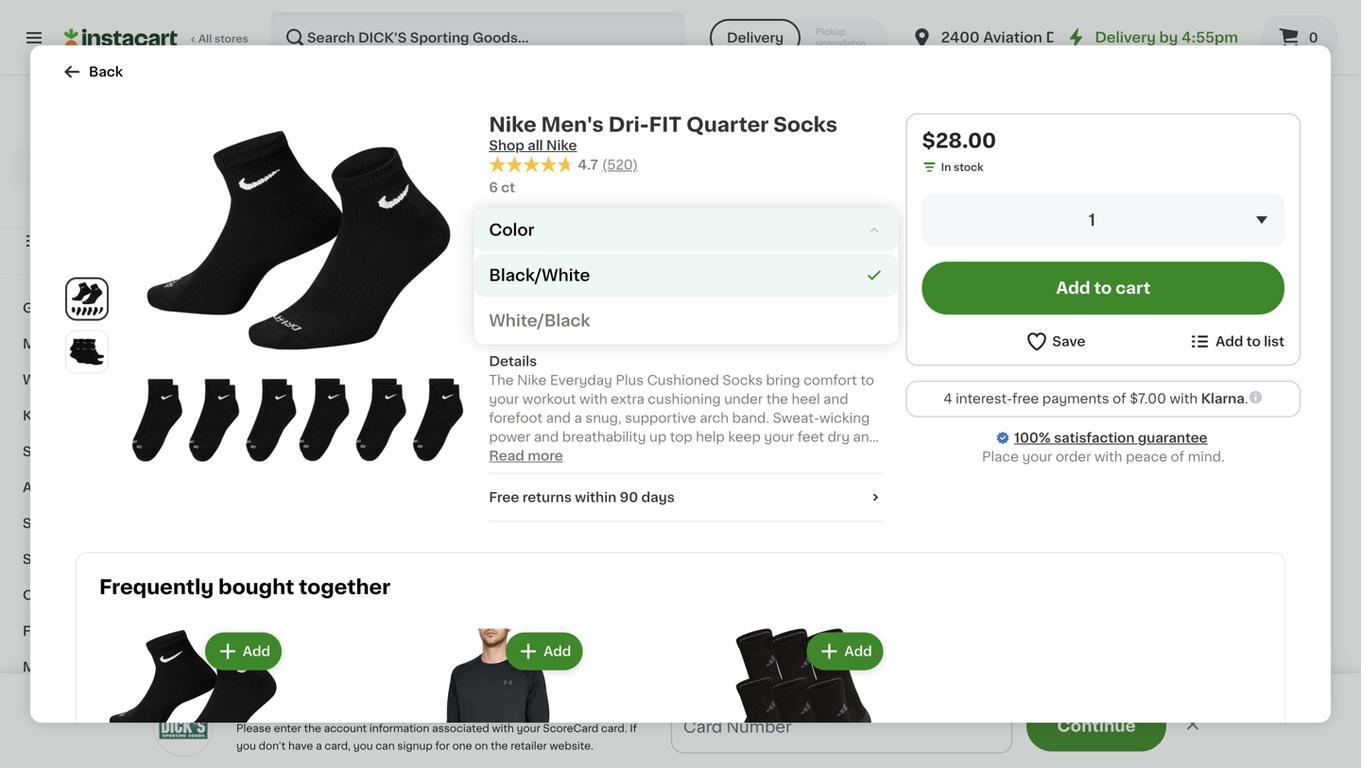 Task type: vqa. For each thing, say whether or not it's contained in the screenshot.
Hard
no



Task type: describe. For each thing, give the bounding box(es) containing it.
and down "workout"
[[546, 412, 571, 425]]

everyday inside nike 3-pack everyday plus cushioned color crew socks - multicolor - l/xl
[[894, 406, 956, 420]]

quad
[[679, 28, 716, 42]]

your up retailer
[[517, 724, 540, 734]]

no-
[[711, 425, 736, 439]]

kids
[[23, 409, 53, 423]]

l
[[489, 310, 497, 323]]

one
[[1277, 461, 1299, 472]]

options down (48)
[[1071, 461, 1112, 472]]

fold
[[719, 28, 748, 42]]

white
[[688, 444, 727, 457]]

sports for sports gear
[[23, 517, 68, 530]]

$ 22 00 for 3-
[[815, 381, 864, 401]]

fitness & health
[[23, 625, 135, 638]]

aviation
[[983, 31, 1042, 44]]

24 inside product group
[[646, 381, 673, 401]]

$ for nike men's dri-fit quarter socks
[[287, 382, 294, 393]]

crew inside nike 3-pack everyday plus cushioned color crew socks - multicolor - l/xl
[[811, 444, 845, 457]]

- inside nike girls' ruffle welt ankle socks - colbalt
[[543, 425, 549, 439]]

interest-
[[956, 392, 1012, 405]]

1 horizontal spatial you
[[353, 741, 373, 751]]

Card Number text field
[[672, 701, 1011, 753]]

2 vertical spatial the
[[491, 741, 508, 751]]

00 for athletic
[[1202, 382, 1217, 393]]

band.
[[732, 412, 769, 425]]

delivery by 4:55pm link
[[1065, 26, 1238, 49]]

scorecard inside 'everyday store prices 100% satisfaction guarantee add scorecard to save'
[[78, 201, 135, 211]]

$ 20 00 for nike
[[463, 381, 514, 401]]

dr
[[1046, 31, 1063, 44]]

crew inside "adidas men's athletic crew socks"
[[1163, 425, 1197, 439]]

hydration
[[23, 733, 91, 746]]

2 12' from the left
[[1238, 28, 1256, 42]]

3-
[[844, 406, 858, 420]]

$39.99
[[521, 9, 568, 23]]

logo
[[284, 47, 317, 60]]

1 vertical spatial guarantee
[[1138, 432, 1208, 445]]

free inside treatment tracker modal dialog
[[547, 726, 581, 742]]

1 vertical spatial (520)
[[354, 446, 382, 457]]

white/black
[[489, 313, 590, 329]]

1 horizontal spatial of
[[1171, 450, 1184, 464]]

show
[[736, 425, 772, 439]]

design
[[817, 450, 864, 463]]

4.7
[[578, 158, 598, 171]]

1 horizontal spatial extra
[[721, 450, 754, 463]]

$129.99 element
[[1163, 1, 1323, 26]]

multicolor
[[902, 444, 968, 457]]

0 horizontal spatial accessories
[[23, 481, 107, 494]]

item carousel region containing sleeping bags & bedding
[[284, 531, 1323, 768]]

1 field
[[922, 194, 1285, 247]]

fit for nike men's dri-fit quarter socks shop all nike
[[649, 115, 682, 135]]

everyday inside 'everyday store prices 100% satisfaction guarantee add scorecard to save'
[[56, 163, 107, 173]]

black/white, l, 4 total options
[[284, 461, 444, 472]]

details
[[489, 355, 537, 368]]

crew inside the nike multiplier crew socks
[[1085, 406, 1120, 420]]

2 horizontal spatial scorecard
[[543, 724, 599, 734]]

store
[[109, 163, 137, 173]]

$ for dick's sporting goods logo chair
[[287, 4, 294, 15]]

28 inside mineralclayroswhsprprlwht, l, 28 total options
[[823, 495, 837, 506]]

1 vertical spatial 100%
[[1014, 432, 1051, 445]]

l, for nike 3-pack everyday plus cushioned color crew socks - multicolor - l/xl
[[811, 495, 820, 506]]

99 for 34
[[499, 4, 514, 15]]

1
[[1089, 212, 1095, 228]]

color inside nike 3-pack everyday plus cushioned color crew socks - multicolor - l/xl
[[918, 425, 954, 439]]

continue button
[[1027, 701, 1166, 752]]

100% satisfaction guarantee button
[[29, 176, 212, 195]]

0 vertical spatial help
[[696, 431, 725, 444]]

22 for 3-
[[822, 381, 847, 401]]

& left health
[[76, 625, 87, 638]]

1 black/white from the top
[[489, 244, 569, 257]]

4:55pm
[[1182, 31, 1238, 44]]

color for color
[[489, 222, 534, 238]]

dick's for dick's sporting goods
[[41, 141, 89, 154]]

cart
[[751, 28, 780, 42]]

get
[[512, 726, 543, 742]]

s,
[[706, 480, 716, 491]]

klarna
[[1201, 392, 1245, 405]]

prices
[[140, 163, 173, 173]]

add inside product group
[[402, 227, 429, 240]]

account
[[324, 724, 367, 734]]

card!
[[420, 703, 456, 716]]

more
[[528, 450, 563, 463]]

0
[[1309, 31, 1318, 44]]

that
[[691, 450, 717, 463]]

$ 69 99
[[639, 3, 690, 23]]

7 for 20
[[515, 461, 522, 472]]

mineralclayroswhsprprlwht,
[[811, 480, 970, 491]]

set.fit
[[758, 450, 799, 463]]

with up enter
[[273, 703, 304, 716]]

00 for performance
[[675, 382, 689, 393]]

$ for adidas men's athletic crew socks
[[1166, 382, 1173, 393]]

quest inside $ 34 99 $39.99 quest canopy weight plates
[[459, 28, 500, 42]]

men's inside nike men's dri-fit quarter socks shop all nike
[[541, 115, 604, 135]]

nike for nike kid's performance cushioned no-show socks - white
[[635, 406, 665, 420]]

with down the 100% satisfaction guarantee link in the right bottom of the page
[[1094, 450, 1123, 464]]

cushioning
[[648, 393, 721, 406]]

accessories link
[[11, 470, 230, 506]]

(24)
[[529, 446, 550, 457]]

your up girls'
[[489, 393, 519, 406]]

colbalt
[[552, 425, 600, 439]]

nike for nike 3-pack everyday plus cushioned color crew socks - multicolor - l/xl
[[811, 406, 840, 420]]

sporting for dick's sporting goods
[[92, 141, 152, 154]]

& inside the nike everyday plus cushioned socks bring comfort to your workout with extra cushioning under the heel and forefoot and a snug, supportive arch band. sweat-wicking power and breathability up top help keep your feet dry and cool to help push you through that extra set.fit & design
[[803, 450, 813, 463]]

sock size l
[[489, 288, 569, 323]]

1 vertical spatial accessories
[[108, 553, 192, 566]]

to inside 'everyday store prices 100% satisfaction guarantee add scorecard to save'
[[138, 201, 149, 211]]

list box containing black/white
[[474, 252, 899, 345]]

close image
[[1183, 715, 1202, 734]]

00 for dri-
[[323, 382, 338, 393]]

9
[[294, 3, 308, 23]]

your up set.fit
[[764, 431, 794, 444]]

white, l, 7 total options
[[987, 461, 1112, 472]]

l, for nike men's dri-fit quarter socks
[[355, 461, 364, 472]]

100% inside 'everyday store prices 100% satisfaction guarantee add scorecard to save'
[[48, 182, 77, 192]]

0 horizontal spatial help
[[538, 450, 567, 463]]

1 horizontal spatial scorecard
[[342, 703, 417, 716]]

add inside treatment tracker modal dialog
[[808, 726, 841, 742]]

bring
[[766, 374, 800, 387]]

canopy inside quest 12' x 12' straight leg canopy
[[1191, 47, 1243, 60]]

sales link
[[11, 685, 230, 721]]

0 vertical spatial 4
[[943, 392, 952, 405]]

goods for dick's sporting goods
[[155, 141, 200, 154]]

$39.99 element
[[987, 1, 1147, 26]]

socks inside nike 3-pack everyday plus cushioned color crew socks - multicolor - l/xl
[[849, 444, 889, 457]]

don't
[[259, 741, 286, 751]]

place your order with peace of mind.
[[982, 450, 1225, 464]]

1 12' from the left
[[1207, 28, 1224, 42]]

workout
[[522, 393, 576, 406]]

total for socks
[[376, 461, 401, 472]]

0 horizontal spatial of
[[1113, 392, 1126, 405]]

treatment tracker modal dialog
[[246, 700, 1361, 768]]

dick's sporting goods logo image inside dick's sporting goods link
[[103, 98, 138, 134]]

dri- for nike men's dri-fit quarter socks
[[359, 406, 384, 420]]

snug,
[[585, 412, 622, 425]]

goods for dick's sporting goods logo chair
[[395, 28, 439, 42]]

nike men's dri-fit quarter socks shop all nike
[[489, 115, 837, 152]]

delivery for delivery
[[727, 31, 784, 44]]

and down 'comfort'
[[823, 393, 848, 406]]

everyday inside the nike everyday plus cushioned socks bring comfort to your workout with extra cushioning under the heel and forefoot and a snug, supportive arch band. sweat-wicking power and breathability up top help keep your feet dry and cool to help push you through that extra set.fit & design
[[550, 374, 612, 387]]

qualify.
[[924, 726, 984, 742]]

you inside the nike everyday plus cushioned socks bring comfort to your workout with extra cushioning under the heel and forefoot and a snug, supportive arch band. sweat-wicking power and breathability up top help keep your feet dry and cool to help push you through that extra set.fit & design
[[607, 450, 632, 463]]

22 for multiplier
[[998, 381, 1023, 401]]

•
[[798, 727, 804, 742]]

socks inside nike girls' ruffle welt ankle socks - colbalt
[[500, 425, 540, 439]]

wicking
[[819, 412, 870, 425]]

colbalt, 5-7
[[459, 461, 522, 472]]

welt
[[573, 406, 603, 420]]

product group containing 24
[[635, 211, 796, 508]]

black/metallic silver, one size, 4 total options
[[1163, 461, 1299, 487]]

power
[[489, 431, 530, 444]]

socks inside the nike multiplier crew socks
[[987, 425, 1027, 439]]

to up pack
[[860, 374, 874, 387]]

nike for nike multiplier crew socks
[[987, 406, 1016, 420]]

sports gear accessories
[[23, 553, 192, 566]]

guarantee inside 'everyday store prices 100% satisfaction guarantee add scorecard to save'
[[146, 182, 200, 192]]

save with your scorecard card! please enter the account information associated with your scorecard card. if you don't have a card, you can signup for one on the retailer website.
[[236, 703, 637, 751]]

folding
[[811, 47, 860, 60]]

details button
[[489, 352, 883, 371]]

shoes
[[23, 445, 65, 458]]

color for color black/white
[[489, 222, 534, 238]]

add to cart button
[[922, 262, 1285, 315]]

nike kid's performance cushioned no-show socks - white
[[635, 406, 790, 457]]

read
[[489, 450, 524, 463]]

0 horizontal spatial you
[[236, 741, 256, 751]]

socks inside the nike everyday plus cushioned socks bring comfort to your workout with extra cushioning under the heel and forefoot and a snug, supportive arch band. sweat-wicking power and breathability up top help keep your feet dry and cool to help push you through that extra set.fit & design
[[723, 374, 763, 387]]

size
[[534, 288, 569, 305]]

$ for nike girls' ruffle welt ankle socks - colbalt
[[463, 382, 470, 393]]

$ for nike kid's performance cushioned no-show socks - white
[[639, 382, 646, 393]]

& right bags
[[438, 540, 455, 560]]

to inside treatment tracker modal dialog
[[904, 726, 920, 742]]

24 inside 24 quest oversized folding chair
[[822, 3, 848, 23]]

28 inside product group
[[294, 381, 321, 401]]

frequently
[[99, 578, 214, 598]]

options for socks
[[403, 461, 444, 472]]

0 horizontal spatial the
[[304, 724, 321, 734]]

4 inside product group
[[366, 461, 374, 472]]

plus inside nike 3-pack everyday plus cushioned color crew socks - multicolor - l/xl
[[811, 425, 839, 439]]

associated
[[432, 724, 489, 734]]

recreation
[[105, 589, 180, 602]]

$7.00
[[1130, 392, 1166, 405]]

days
[[641, 491, 675, 504]]

canopy inside $ 34 99 $39.99 quest canopy weight plates
[[503, 28, 556, 42]]

and down pack
[[853, 431, 878, 444]]

your up account
[[307, 703, 339, 716]]

dick's sporting goods
[[41, 141, 200, 154]]

2 black/white from the top
[[489, 268, 590, 284]]

chair for dick's
[[321, 47, 356, 60]]

total for cushioned
[[839, 495, 864, 506]]

within
[[575, 491, 617, 504]]

mineralclayroswhsprprlwht, l, 28 total options
[[811, 480, 970, 506]]

product group containing 28
[[284, 211, 444, 474]]

men
[[23, 337, 53, 351]]

mind.
[[1188, 450, 1225, 464]]

1 10' from the left
[[1031, 28, 1049, 42]]

l, for nike multiplier crew socks
[[1024, 461, 1033, 472]]

99 for 69
[[675, 4, 690, 15]]

to inside the add to cart button
[[1094, 280, 1112, 296]]

$ 20 00 for adidas
[[1166, 381, 1217, 401]]

2400 aviation dr button
[[911, 11, 1063, 64]]

it
[[83, 197, 92, 210]]

fit for nike men's dri-fit quarter socks
[[384, 406, 404, 420]]



Task type: locate. For each thing, give the bounding box(es) containing it.
3 quest from the left
[[811, 28, 852, 42]]

options down silver,
[[1227, 476, 1268, 487]]

plus inside the nike everyday plus cushioned socks bring comfort to your workout with extra cushioning under the heel and forefoot and a snug, supportive arch band. sweat-wicking power and breathability up top help keep your feet dry and cool to help push you through that extra set.fit & design
[[616, 374, 644, 387]]

screen
[[987, 47, 1034, 60]]

2 00 from the left
[[499, 382, 514, 393]]

sports gear link
[[11, 506, 230, 542]]

$ up supportive on the bottom
[[639, 382, 646, 393]]

quarter
[[686, 115, 769, 135], [284, 425, 335, 439]]

1 horizontal spatial guarantee
[[1138, 432, 1208, 445]]

of up size,
[[1171, 450, 1184, 464]]

nike inside nike girls' ruffle welt ankle socks - colbalt
[[459, 406, 489, 420]]

sports gear
[[23, 517, 105, 530]]

7 for 22
[[1035, 461, 1041, 472]]

00 up 3-
[[849, 382, 864, 393]]

to inside add to list button
[[1247, 335, 1261, 348]]

1 20 from the left
[[470, 381, 497, 401]]

1 horizontal spatial free
[[1012, 392, 1039, 405]]

accessories up sports gear
[[23, 481, 107, 494]]

1 gear from the top
[[71, 517, 105, 530]]

nike down interest-
[[987, 406, 1016, 420]]

l, down "l/xl"
[[811, 495, 820, 506]]

peace
[[1126, 450, 1167, 464]]

1 vertical spatial plus
[[811, 425, 839, 439]]

with up adidas
[[1170, 392, 1198, 405]]

nike inside nike kid's performance cushioned no-show socks - white
[[635, 406, 665, 420]]

(81)
[[881, 465, 900, 475]]

dri- up black/white, l, 4 total options
[[359, 406, 384, 420]]

1 00 from the left
[[323, 382, 338, 393]]

- inside nike kid's performance cushioned no-show socks - white
[[679, 444, 685, 457]]

orders
[[739, 726, 795, 742]]

quarter inside nike men's dri-fit quarter socks
[[284, 425, 335, 439]]

on
[[658, 726, 679, 742], [475, 741, 488, 751]]

1 horizontal spatial men's
[[541, 115, 604, 135]]

all stores link
[[64, 11, 250, 64]]

1 $ 20 00 from the left
[[463, 381, 514, 401]]

nike up "workout"
[[517, 374, 547, 387]]

everyday up the it
[[56, 163, 107, 173]]

straight
[[1259, 28, 1312, 42]]

2 horizontal spatial l,
[[1024, 461, 1033, 472]]

quest up the "leg"
[[1163, 28, 1203, 42]]

1 horizontal spatial quarter
[[686, 115, 769, 135]]

gear for sports gear
[[71, 517, 105, 530]]

4 00 from the left
[[849, 382, 864, 393]]

forefoot
[[489, 412, 543, 425]]

oversized
[[855, 28, 922, 42]]

20 up adidas
[[1173, 381, 1200, 401]]

0 horizontal spatial 20
[[470, 381, 497, 401]]

$ 20 00 up girls'
[[463, 381, 514, 401]]

gifting link
[[11, 290, 230, 326]]

l, right black/white,
[[355, 461, 364, 472]]

nike inside nike men's dri-fit quarter socks shop all nike
[[489, 115, 537, 135]]

1 horizontal spatial 12'
[[1238, 28, 1256, 42]]

& down sports gear accessories
[[91, 589, 102, 602]]

more for more link
[[23, 661, 58, 674]]

save for save with your scorecard card! please enter the account information associated with your scorecard card. if you don't have a card, you can signup for one on the retailer website.
[[236, 703, 270, 716]]

0 vertical spatial dick's sporting goods logo image
[[103, 98, 138, 134]]

with up welt
[[579, 393, 607, 406]]

girls'
[[492, 406, 526, 420]]

0 horizontal spatial a
[[316, 741, 322, 751]]

&
[[803, 450, 813, 463], [438, 540, 455, 560], [91, 589, 102, 602], [76, 625, 87, 638]]

x
[[1053, 28, 1062, 42]]

3 99 from the left
[[675, 4, 690, 15]]

nike for nike men's dri-fit quarter socks shop all nike
[[489, 115, 537, 135]]

crew
[[1085, 406, 1120, 420], [1163, 425, 1197, 439], [811, 444, 845, 457]]

0 vertical spatial extra
[[611, 393, 644, 406]]

add inside 'everyday store prices 100% satisfaction guarantee add scorecard to save'
[[54, 201, 75, 211]]

1 vertical spatial dick's sporting goods logo image
[[153, 697, 214, 757]]

1 horizontal spatial everyday
[[550, 374, 612, 387]]

shoes link
[[11, 434, 230, 470]]

quest 10' x 10' mesh screen
[[987, 28, 1124, 60]]

00 for ruffle
[[499, 382, 514, 393]]

to left cart
[[1094, 280, 1112, 296]]

multiplier
[[1020, 406, 1082, 420]]

options down white/black,
[[635, 495, 676, 506]]

color inside color black/white
[[489, 222, 534, 238]]

1 vertical spatial fit
[[384, 406, 404, 420]]

1 vertical spatial save
[[236, 703, 270, 716]]

0 horizontal spatial 7
[[515, 461, 522, 472]]

0 horizontal spatial guarantee
[[146, 182, 200, 192]]

men's for 20
[[1210, 406, 1250, 420]]

add to cart
[[1056, 280, 1151, 296]]

1 horizontal spatial a
[[574, 412, 582, 425]]

5 00 from the left
[[1025, 382, 1040, 393]]

cushioned inside nike kid's performance cushioned no-show socks - white
[[635, 425, 707, 439]]

1 horizontal spatial 10'
[[1065, 28, 1084, 42]]

$ for nike multiplier crew socks
[[991, 382, 998, 393]]

nike inside the nike everyday plus cushioned socks bring comfort to your workout with extra cushioning under the heel and forefoot and a snug, supportive arch band. sweat-wicking power and breathability up top help keep your feet dry and cool to help push you through that extra set.fit & design
[[517, 374, 547, 387]]

options down "mineralclayroswhsprprlwht," on the right of the page
[[866, 495, 907, 506]]

add scorecard to save link
[[54, 198, 188, 214]]

color black/white
[[489, 222, 569, 257]]

total down (48)
[[1044, 461, 1069, 472]]

2 horizontal spatial 4
[[1190, 476, 1198, 487]]

retailer
[[511, 741, 547, 751]]

0 horizontal spatial 10'
[[1031, 28, 1049, 42]]

100% up buy
[[48, 182, 77, 192]]

fitness
[[23, 625, 73, 638]]

chair for 24
[[864, 47, 899, 60]]

1 vertical spatial 28
[[823, 495, 837, 506]]

00 inside $ 24 00
[[675, 382, 689, 393]]

1 vertical spatial everyday
[[550, 374, 612, 387]]

sleeping
[[284, 540, 376, 560]]

total inside black/metallic silver, one size, 4 total options
[[1200, 476, 1225, 487]]

total for show
[[728, 480, 753, 491]]

save for save
[[1052, 335, 1085, 348]]

100% down multiplier
[[1014, 432, 1051, 445]]

dick's up logo
[[284, 28, 331, 42]]

1 horizontal spatial 99
[[499, 4, 514, 15]]

$10.00
[[845, 726, 900, 742]]

quarter for nike men's dri-fit quarter socks shop all nike
[[686, 115, 769, 135]]

cushioned inside nike 3-pack everyday plus cushioned color crew socks - multicolor - l/xl
[[842, 425, 915, 439]]

00 for pack
[[849, 382, 864, 393]]

quest
[[459, 28, 500, 42], [635, 28, 676, 42], [811, 28, 852, 42], [987, 28, 1027, 42], [1163, 28, 1203, 42]]

0 vertical spatial crew
[[1085, 406, 1120, 420]]

1 horizontal spatial dri-
[[608, 115, 649, 135]]

1 quest from the left
[[459, 28, 500, 42]]

a up 'colbalt'
[[574, 412, 582, 425]]

6
[[489, 181, 498, 194]]

black/white
[[489, 244, 569, 257], [489, 268, 590, 284]]

99 inside $ 34 99 $39.99 quest canopy weight plates
[[499, 4, 514, 15]]

save inside save button
[[1052, 335, 1085, 348]]

$ for quest quad fold cart
[[639, 4, 646, 15]]

$ 22 00 for multiplier
[[991, 381, 1040, 401]]

3 00 from the left
[[675, 382, 689, 393]]

sporting
[[334, 28, 391, 42], [92, 141, 152, 154]]

nike 3-pack everyday plus cushioned color crew socks - multicolor - l/xl
[[811, 406, 968, 476]]

item carousel region
[[284, 143, 1323, 516], [284, 531, 1323, 768]]

4
[[943, 392, 952, 405], [366, 461, 374, 472], [1190, 476, 1198, 487]]

delivery by 4:55pm
[[1095, 31, 1238, 44]]

2 quest from the left
[[635, 28, 676, 42]]

0 horizontal spatial men's
[[316, 406, 356, 420]]

gifting
[[23, 302, 70, 315]]

dri- for nike men's dri-fit quarter socks shop all nike
[[608, 115, 649, 135]]

l,
[[355, 461, 364, 472], [1024, 461, 1033, 472], [811, 495, 820, 506]]

1 horizontal spatial 4
[[943, 392, 952, 405]]

2 horizontal spatial 99
[[675, 4, 690, 15]]

$34.99 original price: $39.99 element
[[459, 1, 620, 26]]

00 up girls'
[[499, 382, 514, 393]]

0 horizontal spatial extra
[[611, 393, 644, 406]]

1 horizontal spatial 22
[[998, 381, 1023, 401]]

sports up outdoors
[[23, 553, 68, 566]]

crew down 'dry'
[[811, 444, 845, 457]]

satisfaction up again
[[80, 182, 143, 192]]

total inside mineralclayroswhsprprlwht, l, 28 total options
[[839, 495, 864, 506]]

0 horizontal spatial satisfaction
[[80, 182, 143, 192]]

0 horizontal spatial goods
[[155, 141, 200, 154]]

canopy down 4:55pm
[[1191, 47, 1243, 60]]

0 vertical spatial more
[[23, 661, 58, 674]]

continue
[[1057, 718, 1136, 734]]

00 for crew
[[1025, 382, 1040, 393]]

men's for 28
[[316, 406, 356, 420]]

2 sports from the top
[[23, 553, 68, 566]]

total
[[376, 461, 401, 472], [1044, 461, 1069, 472], [1200, 476, 1225, 487], [728, 480, 753, 491], [839, 495, 864, 506]]

0 horizontal spatial (520)
[[354, 446, 382, 457]]

2 item carousel region from the top
[[284, 531, 1323, 768]]

$ inside $ 24 00
[[639, 382, 646, 393]]

dri- inside nike men's dri-fit quarter socks
[[359, 406, 384, 420]]

0 horizontal spatial 100%
[[48, 182, 77, 192]]

1 horizontal spatial dick's
[[284, 28, 331, 42]]

everyday store prices link
[[56, 161, 185, 176]]

guarantee down adidas
[[1138, 432, 1208, 445]]

0 vertical spatial goods
[[395, 28, 439, 42]]

sports for sports gear accessories
[[23, 553, 68, 566]]

1 horizontal spatial plus
[[811, 425, 839, 439]]

0 horizontal spatial free
[[547, 726, 581, 742]]

1 vertical spatial extra
[[721, 450, 754, 463]]

color button
[[474, 209, 899, 252]]

goods inside dick's sporting goods logo chair
[[395, 28, 439, 42]]

1 chair from the left
[[321, 47, 356, 60]]

1 vertical spatial a
[[316, 741, 322, 751]]

0 vertical spatial item carousel region
[[284, 143, 1323, 516]]

1 vertical spatial satisfaction
[[1054, 432, 1135, 445]]

socks nike men's dri-fit quarter socks hero image
[[129, 129, 466, 466]]

2 99 from the left
[[499, 4, 514, 15]]

pack
[[858, 406, 890, 420]]

save inside save with your scorecard card! please enter the account information associated with your scorecard card. if you don't have a card, you can signup for one on the retailer website.
[[236, 703, 270, 716]]

free right get
[[547, 726, 581, 742]]

20 up girls'
[[470, 381, 497, 401]]

1 vertical spatial black/white
[[489, 268, 590, 284]]

extra up the snug,
[[611, 393, 644, 406]]

0 vertical spatial sporting
[[334, 28, 391, 42]]

1 horizontal spatial (520)
[[602, 158, 638, 171]]

1 horizontal spatial delivery
[[1095, 31, 1156, 44]]

0 vertical spatial the
[[766, 393, 788, 406]]

dick's sporting goods logo chair
[[284, 28, 439, 60]]

1 vertical spatial help
[[538, 450, 567, 463]]

options inside mineralclayroswhsprprlwht, l, 28 total options
[[866, 495, 907, 506]]

$ inside $ 34 99 $39.99 quest canopy weight plates
[[463, 4, 470, 15]]

00 inside $ 28 00
[[323, 382, 338, 393]]

dick's sporting goods logo image left "please"
[[153, 697, 214, 757]]

cushioned down supportive on the bottom
[[635, 425, 707, 439]]

1 horizontal spatial 28
[[823, 495, 837, 506]]

20 for nike
[[470, 381, 497, 401]]

more for more button
[[1021, 729, 1050, 740]]

shop
[[489, 139, 524, 152]]

instacart logo image
[[64, 26, 178, 49]]

l, inside product group
[[355, 461, 364, 472]]

everyday up welt
[[550, 374, 612, 387]]

the inside the nike everyday plus cushioned socks bring comfort to your workout with extra cushioning under the heel and forefoot and a snug, supportive arch band. sweat-wicking power and breathability up top help keep your feet dry and cool to help push you through that extra set.fit & design
[[766, 393, 788, 406]]

nike for nike men's dri-fit quarter socks
[[284, 406, 313, 420]]

24 up folding
[[822, 3, 848, 23]]

ankle
[[459, 425, 496, 439]]

satisfaction inside 'everyday store prices 100% satisfaction guarantee add scorecard to save'
[[80, 182, 143, 192]]

nike inside nike men's dri-fit quarter socks
[[284, 406, 313, 420]]

cart
[[1116, 280, 1151, 296]]

a inside save with your scorecard card! please enter the account information associated with your scorecard card. if you don't have a card, you can signup for one on the retailer website.
[[316, 741, 322, 751]]

2 chair from the left
[[864, 47, 899, 60]]

the nike everyday plus cushioned socks bring comfort to your workout with extra cushioning under the heel and forefoot and a snug, supportive arch band. sweat-wicking power and breathability up top help keep your feet dry and cool to help push you through that extra set.fit & design
[[489, 374, 878, 463]]

the up have
[[304, 724, 321, 734]]

dick's sporting goods link
[[41, 98, 200, 157]]

l/xl
[[820, 463, 851, 476]]

quest for quest 10' x 10' mesh screen
[[987, 28, 1027, 42]]

1 horizontal spatial fit
[[649, 115, 682, 135]]

00 up nike men's dri-fit quarter socks
[[323, 382, 338, 393]]

1 vertical spatial scorecard
[[342, 703, 417, 716]]

$ up the nike multiplier crew socks
[[991, 382, 998, 393]]

$ left the
[[463, 382, 470, 393]]

fit inside nike men's dri-fit quarter socks shop all nike
[[649, 115, 682, 135]]

to right $10.00
[[904, 726, 920, 742]]

1 horizontal spatial $ 20 00
[[1166, 381, 1217, 401]]

dick's sporting goods logo image
[[103, 98, 138, 134], [153, 697, 214, 757]]

99 right 9
[[310, 4, 324, 15]]

nike inside the nike multiplier crew socks
[[987, 406, 1016, 420]]

socks inside "adidas men's athletic crew socks"
[[1200, 425, 1241, 439]]

nike for nike girls' ruffle welt ankle socks - colbalt
[[459, 406, 489, 420]]

with inside the nike everyday plus cushioned socks bring comfort to your workout with extra cushioning under the heel and forefoot and a snug, supportive arch band. sweat-wicking power and breathability up top help keep your feet dry and cool to help push you through that extra set.fit & design
[[579, 393, 607, 406]]

90
[[620, 491, 638, 504]]

2 horizontal spatial crew
[[1163, 425, 1197, 439]]

canopy
[[503, 28, 556, 42], [1191, 47, 1243, 60]]

more up the sales
[[23, 661, 58, 674]]

0 vertical spatial guarantee
[[146, 182, 200, 192]]

dry
[[828, 431, 850, 444]]

1 horizontal spatial more
[[1021, 729, 1050, 740]]

28 down "l/xl"
[[823, 495, 837, 506]]

2 vertical spatial everyday
[[894, 406, 956, 420]]

save up "please"
[[236, 703, 270, 716]]

quarter for nike men's dri-fit quarter socks
[[284, 425, 335, 439]]

to left list
[[1247, 335, 1261, 348]]

dri- up (520) button
[[608, 115, 649, 135]]

100% satisfaction guarantee
[[1014, 432, 1208, 445]]

the
[[766, 393, 788, 406], [304, 724, 321, 734], [491, 741, 508, 751]]

2 10' from the left
[[1065, 28, 1084, 42]]

product group
[[284, 211, 444, 474], [459, 211, 620, 474], [635, 211, 796, 508], [811, 211, 972, 508], [987, 211, 1147, 474], [1163, 211, 1323, 489], [459, 599, 620, 768], [635, 599, 796, 768], [1163, 599, 1323, 768], [99, 629, 285, 768], [400, 629, 586, 768], [701, 629, 887, 768]]

dick's inside dick's sporting goods logo chair
[[284, 28, 331, 42]]

plus up the snug,
[[616, 374, 644, 387]]

quest 10' x 10' mesh screen button
[[987, 0, 1147, 96]]

0 vertical spatial satisfaction
[[80, 182, 143, 192]]

with up retailer
[[492, 724, 514, 734]]

sweat-
[[773, 412, 819, 425]]

1 vertical spatial goods
[[155, 141, 200, 154]]

help up white
[[696, 431, 725, 444]]

on inside treatment tracker modal dialog
[[658, 726, 679, 742]]

card.
[[601, 724, 627, 734]]

6 00 from the left
[[1202, 382, 1217, 393]]

- down ruffle
[[543, 425, 549, 439]]

outdoors & recreation
[[23, 589, 180, 602]]

total right the 2
[[728, 480, 753, 491]]

0 horizontal spatial $ 22 00
[[815, 381, 864, 401]]

0 horizontal spatial $ 20 00
[[463, 381, 514, 401]]

20
[[470, 381, 497, 401], [1173, 381, 1200, 401]]

4 inside black/metallic silver, one size, 4 total options
[[1190, 476, 1198, 487]]

chair right logo
[[321, 47, 356, 60]]

quest inside quest 12' x 12' straight leg canopy
[[1163, 28, 1203, 42]]

1 horizontal spatial sporting
[[334, 28, 391, 42]]

socks inside nike men's dri-fit quarter socks
[[338, 425, 378, 439]]

0 vertical spatial free
[[1012, 392, 1039, 405]]

to right 5-
[[521, 450, 535, 463]]

fitness & health link
[[11, 613, 230, 649]]

2 20 from the left
[[1173, 381, 1200, 401]]

20 for adidas
[[1173, 381, 1200, 401]]

socks inside nike men's dri-fit quarter socks shop all nike
[[773, 115, 837, 135]]

1 vertical spatial the
[[304, 724, 321, 734]]

feet
[[798, 431, 824, 444]]

cushioned inside the nike everyday plus cushioned socks bring comfort to your workout with extra cushioning under the heel and forefoot and a snug, supportive arch band. sweat-wicking power and breathability up top help keep your feet dry and cool to help push you through that extra set.fit & design
[[647, 374, 719, 387]]

1 horizontal spatial the
[[491, 741, 508, 751]]

total inside white/black, s, 2 total options
[[728, 480, 753, 491]]

0 vertical spatial gear
[[71, 517, 105, 530]]

l, right white, at right
[[1024, 461, 1033, 472]]

4 left interest-
[[943, 392, 952, 405]]

black/white up "sock"
[[489, 244, 569, 257]]

1 horizontal spatial l,
[[811, 495, 820, 506]]

crew down adidas
[[1163, 425, 1197, 439]]

$ inside $ 69 99
[[639, 4, 646, 15]]

0 horizontal spatial everyday
[[56, 163, 107, 173]]

$ inside $ 28 00
[[287, 382, 294, 393]]

99
[[310, 4, 324, 15], [499, 4, 514, 15], [675, 4, 690, 15]]

athletic
[[1253, 406, 1304, 420]]

2 $ 20 00 from the left
[[1166, 381, 1217, 401]]

gear for sports gear accessories
[[71, 553, 105, 566]]

12' right x
[[1238, 28, 1256, 42]]

more
[[23, 661, 58, 674], [1021, 729, 1050, 740]]

l, inside mineralclayroswhsprprlwht, l, 28 total options
[[811, 495, 820, 506]]

adidas
[[1163, 406, 1207, 420]]

nike
[[546, 139, 577, 152]]

None search field
[[270, 11, 685, 64]]

1 vertical spatial of
[[1171, 450, 1184, 464]]

1 horizontal spatial 20
[[1173, 381, 1200, 401]]

options inside white/black, s, 2 total options
[[635, 495, 676, 506]]

quest inside 24 quest oversized folding chair
[[811, 28, 852, 42]]

sporting for dick's sporting goods logo chair
[[334, 28, 391, 42]]

quest 12' x 12' straight leg canopy button
[[1163, 0, 1323, 96]]

1 vertical spatial 24
[[646, 381, 673, 401]]

5 quest from the left
[[1163, 28, 1203, 42]]

1 horizontal spatial 100%
[[1014, 432, 1051, 445]]

0 horizontal spatial 12'
[[1207, 28, 1224, 42]]

satisfaction
[[80, 182, 143, 192], [1054, 432, 1135, 445]]

men's inside nike men's dri-fit quarter socks
[[316, 406, 356, 420]]

nike inside nike 3-pack everyday plus cushioned color crew socks - multicolor - l/xl
[[811, 406, 840, 420]]

options inside black/metallic silver, one size, 4 total options
[[1227, 476, 1268, 487]]

everyday up 'multicolor'
[[894, 406, 956, 420]]

canopy down the $34.99 original price: $39.99 element
[[503, 28, 556, 42]]

delivery for delivery by 4:55pm
[[1095, 31, 1156, 44]]

quest down 69
[[635, 28, 676, 42]]

1 horizontal spatial chair
[[864, 47, 899, 60]]

(520) up black/white, l, 4 total options
[[354, 446, 382, 457]]

service type group
[[710, 19, 888, 57]]

list box
[[474, 252, 899, 345]]

$ up quest quad fold cart
[[639, 4, 646, 15]]

stores
[[214, 34, 248, 44]]

4 quest from the left
[[987, 28, 1027, 42]]

delivery
[[1095, 31, 1156, 44], [727, 31, 784, 44]]

delivery
[[585, 726, 654, 742]]

white,
[[987, 461, 1021, 472]]

$ inside "$ 9 99"
[[287, 4, 294, 15]]

0 vertical spatial (520)
[[602, 158, 638, 171]]

0 vertical spatial accessories
[[23, 481, 107, 494]]

quest inside quest 10' x 10' mesh screen
[[987, 28, 1027, 42]]

quest for quest quad fold cart
[[635, 28, 676, 42]]

fit inside nike men's dri-fit quarter socks
[[384, 406, 404, 420]]

quarter inside nike men's dri-fit quarter socks shop all nike
[[686, 115, 769, 135]]

2 7 from the left
[[1035, 461, 1041, 472]]

2 gear from the top
[[71, 553, 105, 566]]

chair down oversized
[[864, 47, 899, 60]]

nike up shop
[[489, 115, 537, 135]]

back
[[89, 65, 123, 78]]

$ 20 00 up adidas
[[1166, 381, 1217, 401]]

0 vertical spatial sports
[[23, 517, 68, 530]]

chair inside dick's sporting goods logo chair
[[321, 47, 356, 60]]

0 horizontal spatial 4
[[366, 461, 374, 472]]

22 up 3-
[[822, 381, 847, 401]]

0 horizontal spatial 99
[[310, 4, 324, 15]]

the left retailer
[[491, 741, 508, 751]]

10' left x
[[1031, 28, 1049, 42]]

0 horizontal spatial 24
[[646, 381, 673, 401]]

1 7 from the left
[[515, 461, 522, 472]]

read more button
[[489, 447, 563, 466]]

- left "l/xl"
[[811, 463, 817, 476]]

color inside button
[[489, 222, 534, 238]]

and up (24)
[[534, 431, 559, 444]]

2 22 from the left
[[998, 381, 1023, 401]]

a inside the nike everyday plus cushioned socks bring comfort to your workout with extra cushioning under the heel and forefoot and a snug, supportive arch band. sweat-wicking power and breathability up top help keep your feet dry and cool to help push you through that extra set.fit & design
[[574, 412, 582, 425]]

payments
[[1042, 392, 1109, 405]]

1 22 from the left
[[822, 381, 847, 401]]

chair inside 24 quest oversized folding chair
[[864, 47, 899, 60]]

black/metallic
[[1163, 461, 1240, 472]]

$ up plates
[[463, 4, 470, 15]]

gear up sports gear accessories
[[71, 517, 105, 530]]

total down nike men's dri-fit quarter socks
[[376, 461, 401, 472]]

delivery inside button
[[727, 31, 784, 44]]

1 vertical spatial free
[[547, 726, 581, 742]]

22 up multiplier
[[998, 381, 1023, 401]]

0 vertical spatial fit
[[649, 115, 682, 135]]

your left (48)
[[1022, 450, 1052, 464]]

cushioned down pack
[[842, 425, 915, 439]]

$ 22 00 up multiplier
[[991, 381, 1040, 401]]

men's down klarna
[[1210, 406, 1250, 420]]

sporting inside dick's sporting goods logo chair
[[334, 28, 391, 42]]

dri- inside nike men's dri-fit quarter socks shop all nike
[[608, 115, 649, 135]]

0 vertical spatial quarter
[[686, 115, 769, 135]]

socks inside nike kid's performance cushioned no-show socks - white
[[635, 444, 675, 457]]

delivery button
[[710, 19, 801, 57]]

quarter up black/white,
[[284, 425, 335, 439]]

breathability
[[562, 431, 646, 444]]

1 vertical spatial gear
[[71, 553, 105, 566]]

on right one
[[475, 741, 488, 751]]

men's inside "adidas men's athletic crew socks"
[[1210, 406, 1250, 420]]

on inside save with your scorecard card! please enter the account information associated with your scorecard card. if you don't have a card, you can signup for one on the retailer website.
[[475, 741, 488, 751]]

99 right 69
[[675, 4, 690, 15]]

7
[[515, 461, 522, 472], [1035, 461, 1041, 472]]

1 99 from the left
[[310, 4, 324, 15]]

$ for nike 3-pack everyday plus cushioned color crew socks - multicolor - l/xl
[[815, 382, 822, 393]]

2 $ 22 00 from the left
[[991, 381, 1040, 401]]

0 vertical spatial a
[[574, 412, 582, 425]]

2 horizontal spatial the
[[766, 393, 788, 406]]

sports gear accessories link
[[11, 542, 230, 578]]

enlarge socks nike men's dri-fit quarter socks angle_left (opens in a new tab) image
[[70, 335, 104, 369]]

99 inside $ 69 99
[[675, 4, 690, 15]]

you left can
[[353, 741, 373, 751]]

options for cushioned
[[866, 495, 907, 506]]

99 inside "$ 9 99"
[[310, 4, 324, 15]]

nike down heel
[[811, 406, 840, 420]]

quest for quest 12' x 12' straight leg canopy
[[1163, 28, 1203, 42]]

0 vertical spatial dick's
[[284, 28, 331, 42]]

1 sports from the top
[[23, 517, 68, 530]]

- down 'top'
[[679, 444, 685, 457]]

satisfaction up place your order with peace of mind.
[[1054, 432, 1135, 445]]

more button
[[999, 719, 1073, 750]]

0 vertical spatial of
[[1113, 392, 1126, 405]]

free up multiplier
[[1012, 392, 1039, 405]]

enlarge socks nike men's dri-fit quarter socks hero (opens in a new tab) image
[[70, 282, 104, 316]]

quest quad fold cart
[[635, 28, 780, 42]]

0 vertical spatial canopy
[[503, 28, 556, 42]]

item carousel region containing socks
[[284, 143, 1323, 516]]

black/white up size
[[489, 268, 590, 284]]

1 item carousel region from the top
[[284, 143, 1323, 516]]

1 vertical spatial canopy
[[1191, 47, 1243, 60]]

1 horizontal spatial accessories
[[108, 553, 192, 566]]

add button
[[366, 216, 439, 250], [1245, 216, 1318, 250], [717, 604, 790, 638], [1245, 604, 1318, 638], [207, 635, 280, 669], [508, 635, 581, 669], [809, 635, 882, 669]]

dick's for dick's sporting goods logo chair
[[284, 28, 331, 42]]

more inside button
[[1021, 729, 1050, 740]]

00 up cushioning
[[675, 382, 689, 393]]

arch
[[700, 412, 729, 425]]

0 vertical spatial plus
[[616, 374, 644, 387]]

everyday store prices 100% satisfaction guarantee add scorecard to save
[[48, 163, 200, 211]]

options for show
[[635, 495, 676, 506]]

0 horizontal spatial canopy
[[503, 28, 556, 42]]

3
[[725, 726, 735, 742]]

cushioned up cushioning
[[647, 374, 719, 387]]

- up (81) at right bottom
[[892, 444, 898, 457]]

to
[[138, 201, 149, 211], [1094, 280, 1112, 296], [1247, 335, 1261, 348], [860, 374, 874, 387], [521, 450, 535, 463], [904, 726, 920, 742]]

1 $ 22 00 from the left
[[815, 381, 864, 401]]

by
[[1159, 31, 1178, 44]]

help down 'colbalt'
[[538, 450, 567, 463]]

0 vertical spatial 28
[[294, 381, 321, 401]]

frequently bought together
[[99, 578, 391, 598]]

99 for 9
[[310, 4, 324, 15]]



